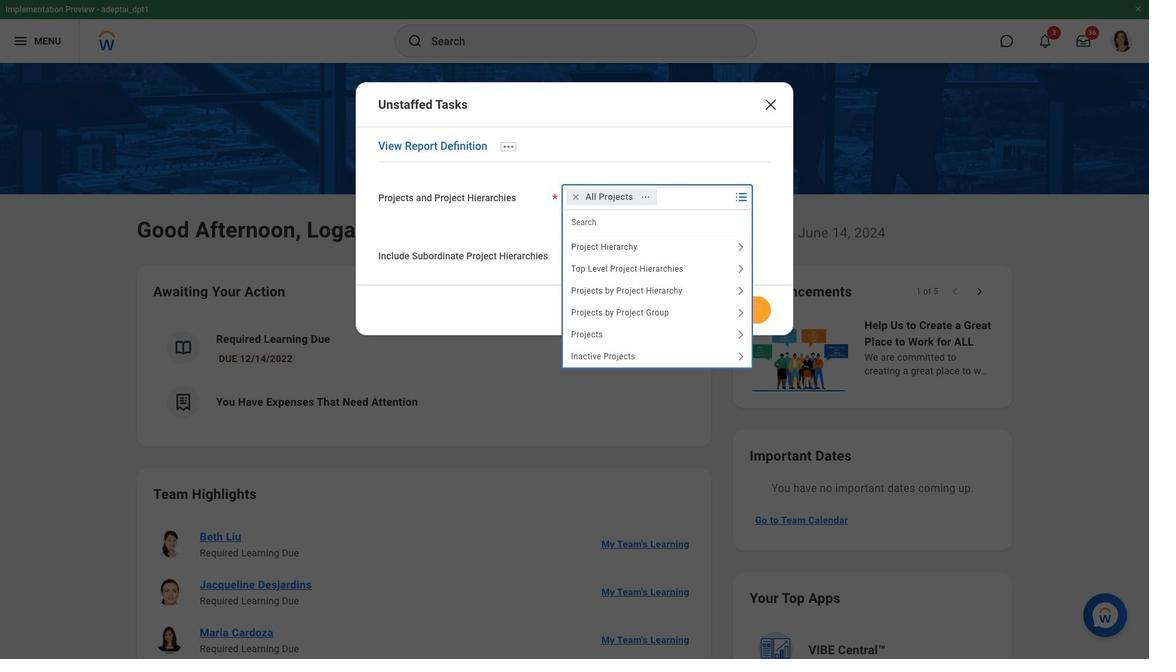 Task type: vqa. For each thing, say whether or not it's contained in the screenshot.
chevron right small icon
yes



Task type: describe. For each thing, give the bounding box(es) containing it.
notifications large image
[[1039, 34, 1053, 48]]

search image
[[407, 33, 423, 49]]

2 list from the top
[[153, 520, 695, 659]]

1 chevron right small image from the top
[[733, 239, 750, 255]]

all projects element
[[586, 191, 634, 203]]

profile logan mcneil element
[[1103, 26, 1142, 56]]

book open image
[[173, 337, 194, 358]]



Task type: locate. For each thing, give the bounding box(es) containing it.
all projects, press delete to clear value. option
[[567, 189, 658, 205]]

list
[[153, 320, 695, 430], [153, 520, 695, 659]]

chevron right small image
[[733, 283, 750, 299], [973, 285, 987, 298], [733, 304, 750, 321], [733, 348, 750, 365]]

3 chevron right small image from the top
[[733, 326, 750, 343]]

chevron right small image
[[733, 239, 750, 255], [733, 261, 750, 277], [733, 326, 750, 343]]

x image
[[763, 97, 780, 113]]

1 vertical spatial chevron right small image
[[733, 261, 750, 277]]

close environment banner image
[[1135, 5, 1143, 13]]

related actions image
[[641, 192, 651, 202]]

0 vertical spatial list
[[153, 320, 695, 430]]

2 chevron right small image from the top
[[733, 261, 750, 277]]

2 vertical spatial chevron right small image
[[733, 326, 750, 343]]

banner
[[0, 0, 1150, 63]]

chevron left small image
[[949, 285, 962, 298]]

1 vertical spatial list
[[153, 520, 695, 659]]

dialog
[[356, 82, 794, 335]]

inbox large image
[[1077, 34, 1091, 48]]

dashboard expenses image
[[173, 392, 194, 413]]

prompts image
[[734, 189, 750, 205]]

1 list from the top
[[153, 320, 695, 430]]

Search field
[[563, 210, 752, 235]]

main content
[[0, 63, 1150, 659]]

status
[[917, 286, 939, 297]]

0 vertical spatial chevron right small image
[[733, 239, 750, 255]]

x small image
[[570, 190, 583, 204]]



